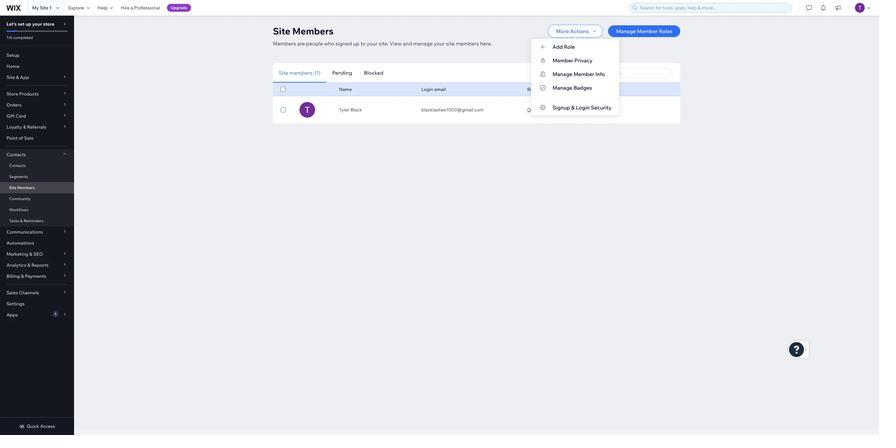 Task type: locate. For each thing, give the bounding box(es) containing it.
contacts down 'point of sale'
[[6, 152, 26, 158]]

members
[[456, 40, 479, 47], [290, 69, 313, 76]]

sales
[[6, 290, 18, 296]]

1 vertical spatial members
[[273, 40, 296, 47]]

referrals
[[27, 124, 46, 130]]

professional
[[134, 5, 160, 11]]

members right site
[[456, 40, 479, 47]]

members up people on the left top
[[292, 25, 334, 37]]

and
[[403, 40, 412, 47]]

& right the loyalty
[[23, 124, 26, 130]]

0 horizontal spatial up
[[26, 21, 31, 27]]

your left site
[[434, 40, 445, 47]]

here.
[[480, 40, 492, 47]]

& inside dropdown button
[[27, 262, 30, 268]]

0 vertical spatial members
[[292, 25, 334, 37]]

let's
[[6, 21, 17, 27]]

manage for manage member info
[[553, 71, 573, 77]]

roles inside button
[[659, 28, 673, 34]]

manage inside button
[[616, 28, 636, 34]]

site inside "dropdown button"
[[6, 74, 15, 80]]

sidebar element
[[0, 16, 74, 435]]

more actions button
[[549, 25, 603, 37]]

point of sale
[[6, 135, 33, 141]]

upgrade button
[[167, 4, 191, 12]]

1 vertical spatial members
[[290, 69, 313, 76]]

home link
[[0, 61, 74, 72]]

None checkbox
[[281, 85, 286, 93]]

site members (1)
[[279, 69, 321, 76]]

2 vertical spatial manage
[[553, 84, 573, 91]]

2 horizontal spatial member
[[637, 28, 658, 34]]

actions
[[570, 28, 589, 34]]

contacts up "segments"
[[9, 163, 26, 168]]

contacts
[[6, 152, 26, 158], [9, 163, 26, 168]]

tab list containing site members
[[273, 63, 474, 83]]

site members up the are
[[273, 25, 334, 37]]

& inside dropdown button
[[23, 124, 26, 130]]

marketing & seo button
[[0, 249, 74, 260]]

& right tasks
[[20, 218, 23, 223]]

site & app
[[6, 74, 29, 80]]

orders button
[[0, 99, 74, 110]]

products
[[19, 91, 39, 97]]

& left app
[[16, 74, 19, 80]]

1 vertical spatial roles
[[527, 86, 539, 92]]

2 horizontal spatial your
[[434, 40, 445, 47]]

2023
[[603, 107, 613, 113]]

to
[[361, 40, 366, 47]]

& left seo in the bottom of the page
[[29, 251, 32, 257]]

signup
[[553, 104, 570, 111]]

contacts for contacts popup button
[[6, 152, 26, 158]]

& inside "dropdown button"
[[16, 74, 19, 80]]

members left (1)
[[290, 69, 313, 76]]

0 horizontal spatial roles
[[527, 86, 539, 92]]

1 vertical spatial 1
[[55, 312, 56, 316]]

site members
[[273, 25, 334, 37], [9, 185, 35, 190]]

manage for manage badges
[[553, 84, 573, 91]]

setup link
[[0, 50, 74, 61]]

login left 14,
[[576, 104, 590, 111]]

let's set up your store
[[6, 21, 54, 27]]

0 vertical spatial up
[[26, 21, 31, 27]]

0 vertical spatial manage
[[616, 28, 636, 34]]

are
[[297, 40, 305, 47]]

1 horizontal spatial member
[[574, 71, 594, 77]]

settings link
[[0, 298, 74, 309]]

& right signup
[[571, 104, 575, 111]]

community link
[[0, 193, 74, 204]]

tyler black
[[339, 107, 362, 113]]

of
[[19, 135, 23, 141]]

members left the are
[[273, 40, 296, 47]]

nov 14, 2023
[[586, 107, 613, 113]]

members up community
[[17, 185, 35, 190]]

tab list
[[273, 63, 474, 83]]

settings
[[6, 301, 25, 307]]

& for billing
[[21, 273, 24, 279]]

0 vertical spatial member
[[637, 28, 658, 34]]

up left to at left
[[353, 40, 360, 47]]

0 horizontal spatial your
[[32, 21, 42, 27]]

hire
[[121, 5, 130, 11]]

blocked
[[364, 69, 384, 76]]

0 vertical spatial roles
[[659, 28, 673, 34]]

contacts button
[[0, 149, 74, 160]]

1 right my in the left of the page
[[49, 5, 52, 11]]

0 horizontal spatial site members
[[9, 185, 35, 190]]

2 vertical spatial member
[[574, 71, 594, 77]]

member inside button
[[637, 28, 658, 34]]

billing & payments button
[[0, 271, 74, 282]]

your right to at left
[[367, 40, 378, 47]]

manage member roles
[[616, 28, 673, 34]]

owner
[[527, 107, 542, 113]]

site members up community
[[9, 185, 35, 190]]

gift card button
[[0, 110, 74, 122]]

1 down the settings link
[[55, 312, 56, 316]]

add role
[[553, 44, 575, 50]]

login left email
[[422, 86, 433, 92]]

1 vertical spatial member
[[553, 57, 573, 64]]

my site 1
[[32, 5, 52, 11]]

point
[[6, 135, 18, 141]]

1 horizontal spatial roles
[[659, 28, 673, 34]]

tyler black image
[[300, 102, 315, 118]]

orders
[[6, 102, 22, 108]]

my
[[32, 5, 39, 11]]

explore
[[68, 5, 84, 11]]

members
[[292, 25, 334, 37], [273, 40, 296, 47], [17, 185, 35, 190]]

help button
[[94, 0, 117, 16]]

0 vertical spatial 1
[[49, 5, 52, 11]]

& for signup
[[571, 104, 575, 111]]

roles
[[659, 28, 673, 34], [527, 86, 539, 92]]

1 horizontal spatial up
[[353, 40, 360, 47]]

upgrade
[[171, 5, 187, 10]]

your inside sidebar element
[[32, 21, 42, 27]]

site
[[40, 5, 48, 11], [273, 25, 290, 37], [279, 69, 288, 76], [6, 74, 15, 80], [9, 185, 16, 190]]

pending button
[[326, 63, 358, 83]]

login
[[422, 86, 433, 92], [576, 104, 590, 111]]

& for analytics
[[27, 262, 30, 268]]

up right set
[[26, 21, 31, 27]]

0 horizontal spatial members
[[290, 69, 313, 76]]

segments link
[[0, 171, 74, 182]]

0 vertical spatial contacts
[[6, 152, 26, 158]]

quick access button
[[19, 423, 55, 429]]

2 vertical spatial members
[[17, 185, 35, 190]]

Search for tools, apps, help & more... field
[[638, 3, 790, 12]]

1 horizontal spatial members
[[456, 40, 479, 47]]

up
[[26, 21, 31, 27], [353, 40, 360, 47]]

1 vertical spatial manage
[[553, 71, 573, 77]]

store products button
[[0, 88, 74, 99]]

manage badges
[[553, 84, 592, 91]]

loyalty & referrals
[[6, 124, 46, 130]]

1 horizontal spatial site members
[[273, 25, 334, 37]]

& for tasks
[[20, 218, 23, 223]]

view
[[390, 40, 402, 47]]

contacts for the "contacts" link
[[9, 163, 26, 168]]

None checkbox
[[281, 106, 286, 114]]

member for manage member info
[[574, 71, 594, 77]]

manage member info
[[553, 71, 605, 77]]

site members link
[[0, 182, 74, 193]]

& right billing
[[21, 273, 24, 279]]

your left store
[[32, 21, 42, 27]]

0 vertical spatial members
[[456, 40, 479, 47]]

1 vertical spatial contacts
[[9, 163, 26, 168]]

communications
[[6, 229, 43, 235]]

last
[[586, 86, 595, 92]]

contacts inside popup button
[[6, 152, 26, 158]]

point of sale link
[[0, 133, 74, 144]]

reports
[[31, 262, 48, 268]]

1 horizontal spatial 1
[[55, 312, 56, 316]]

manage
[[413, 40, 433, 47]]

1 vertical spatial site members
[[9, 185, 35, 190]]

store
[[6, 91, 18, 97]]

1 horizontal spatial login
[[576, 104, 590, 111]]

members inside tab list
[[290, 69, 313, 76]]

quick
[[27, 423, 39, 429]]

& left reports
[[27, 262, 30, 268]]

access
[[40, 423, 55, 429]]

0 horizontal spatial login
[[422, 86, 433, 92]]



Task type: vqa. For each thing, say whether or not it's contained in the screenshot.
the left Up
yes



Task type: describe. For each thing, give the bounding box(es) containing it.
up inside sidebar element
[[26, 21, 31, 27]]

hire a professional
[[121, 5, 160, 11]]

segments
[[9, 174, 28, 179]]

setup
[[6, 52, 19, 58]]

members inside sidebar element
[[17, 185, 35, 190]]

set
[[18, 21, 24, 27]]

store
[[43, 21, 54, 27]]

role
[[564, 44, 575, 50]]

1 vertical spatial login
[[576, 104, 590, 111]]

analytics & reports button
[[0, 260, 74, 271]]

workflows link
[[0, 204, 74, 215]]

sale
[[24, 135, 33, 141]]

marketing & seo
[[6, 251, 43, 257]]

signed
[[336, 40, 352, 47]]

gift
[[6, 113, 15, 119]]

badges
[[574, 84, 592, 91]]

tasks & reminders
[[9, 218, 43, 223]]

communications button
[[0, 226, 74, 238]]

tyler
[[339, 107, 350, 113]]

site members inside sidebar element
[[9, 185, 35, 190]]

a
[[131, 5, 133, 11]]

community
[[9, 196, 31, 201]]

1 horizontal spatial your
[[367, 40, 378, 47]]

1 vertical spatial up
[[353, 40, 360, 47]]

Search... field
[[603, 68, 670, 77]]

who
[[324, 40, 334, 47]]

nov
[[586, 107, 595, 113]]

0 vertical spatial site members
[[273, 25, 334, 37]]

payments
[[25, 273, 46, 279]]

quick access
[[27, 423, 55, 429]]

site.
[[379, 40, 389, 47]]

completed
[[13, 35, 33, 40]]

home
[[6, 63, 19, 69]]

name
[[339, 86, 352, 92]]

contacts link
[[0, 160, 74, 171]]

channels
[[19, 290, 39, 296]]

more
[[556, 28, 569, 34]]

apps
[[6, 312, 18, 318]]

0 horizontal spatial member
[[553, 57, 573, 64]]

& for loyalty
[[23, 124, 26, 130]]

(1)
[[315, 69, 321, 76]]

automations link
[[0, 238, 74, 249]]

analytics & reports
[[6, 262, 48, 268]]

gift card
[[6, 113, 26, 119]]

manage member roles button
[[608, 25, 680, 37]]

billing & payments
[[6, 273, 46, 279]]

1/6
[[6, 35, 12, 40]]

card
[[16, 113, 26, 119]]

0 vertical spatial login
[[422, 86, 433, 92]]

& for marketing
[[29, 251, 32, 257]]

signup & login security
[[553, 104, 612, 111]]

site & app button
[[0, 72, 74, 83]]

analytics
[[6, 262, 26, 268]]

site
[[446, 40, 455, 47]]

1 inside sidebar element
[[55, 312, 56, 316]]

security
[[591, 104, 612, 111]]

sales channels button
[[0, 287, 74, 298]]

hire a professional link
[[117, 0, 164, 16]]

loyalty
[[6, 124, 22, 130]]

tasks
[[9, 218, 19, 223]]

help
[[97, 5, 107, 11]]

more actions
[[556, 28, 589, 34]]

blacklashes1000@gmail.com
[[422, 107, 484, 113]]

member privacy
[[553, 57, 593, 64]]

0 horizontal spatial 1
[[49, 5, 52, 11]]

sales channels
[[6, 290, 39, 296]]

app
[[20, 74, 29, 80]]

black
[[351, 107, 362, 113]]

tasks & reminders link
[[0, 215, 74, 226]]

billing
[[6, 273, 20, 279]]

blocked button
[[358, 63, 389, 83]]

loyalty & referrals button
[[0, 122, 74, 133]]

filter
[[560, 70, 571, 76]]

1/6 completed
[[6, 35, 33, 40]]

& for site
[[16, 74, 19, 80]]

automations
[[6, 240, 34, 246]]

store products
[[6, 91, 39, 97]]

last login
[[586, 86, 607, 92]]

members are people who signed up to your site. view and manage your site members here.
[[273, 40, 492, 47]]

pending
[[332, 69, 352, 76]]

member for manage member roles
[[637, 28, 658, 34]]

manage for manage member roles
[[616, 28, 636, 34]]



